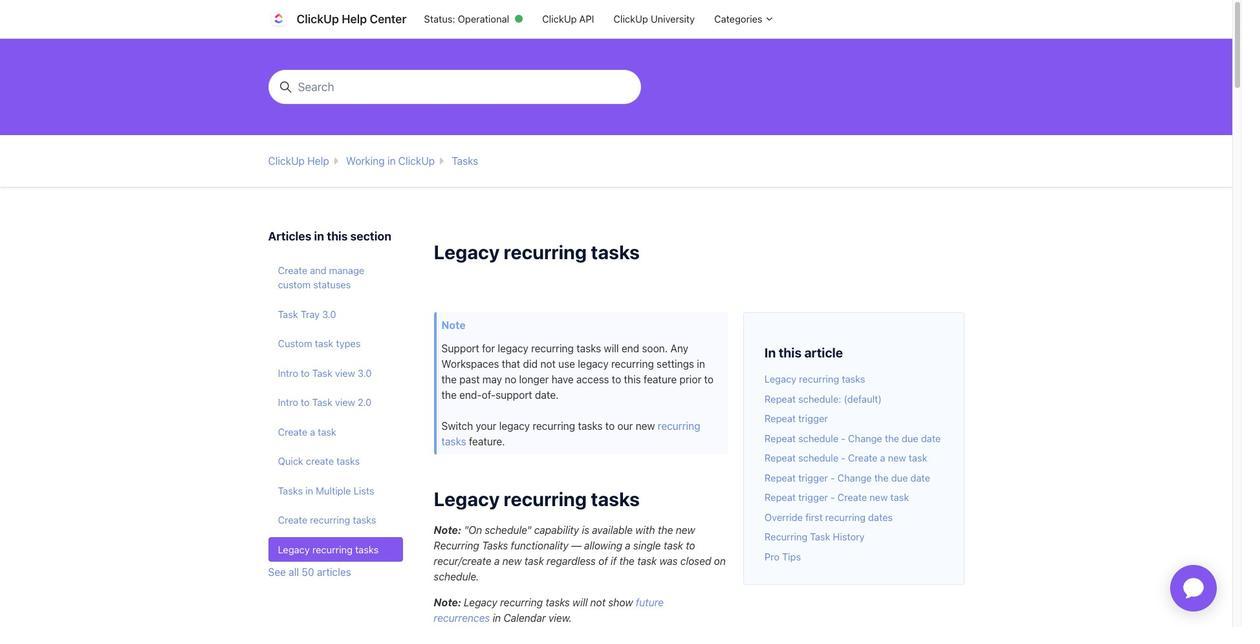 Task type: locate. For each thing, give the bounding box(es) containing it.
- for repeat schedule - change the due date
[[841, 433, 846, 444]]

- for repeat trigger - create new task
[[831, 492, 835, 503]]

repeat for repeat trigger - create new task
[[765, 492, 796, 503]]

1 vertical spatial 3.0
[[358, 367, 372, 379]]

repeat trigger - change the due date link
[[765, 472, 930, 484]]

recurring
[[765, 531, 808, 543], [434, 540, 479, 552]]

1 vertical spatial not
[[590, 597, 606, 609]]

tasks inside "on schedule" capability is available with the new recurring tasks functionality — allowing a single task to recur/create a new task regardless of if the task was closed on schedule.
[[482, 540, 508, 552]]

date for repeat schedule - change the due date
[[921, 433, 941, 444]]

to up closed
[[686, 540, 695, 552]]

0 vertical spatial legacy recurring tasks link
[[765, 373, 865, 385]]

4 repeat from the top
[[765, 452, 796, 464]]

legacy for to
[[499, 420, 530, 432]]

recurring tasks
[[442, 420, 700, 447]]

1 vertical spatial intro
[[278, 397, 298, 408]]

3.0 inside "link"
[[322, 308, 336, 320]]

repeat schedule: (default) link
[[765, 393, 882, 405]]

1 vertical spatial help
[[307, 155, 329, 167]]

1 vertical spatial will
[[573, 597, 588, 609]]

support for legacy recurring tasks will end soon. any workspaces that did not use legacy recurring settings in the past may no longer have access to this feature prior to the end-of-support date.
[[442, 343, 714, 401]]

due
[[902, 433, 919, 444], [891, 472, 908, 484]]

recurring inside "on schedule" capability is available with the new recurring tasks functionality — allowing a single task to recur/create a new task regardless of if the task was closed on schedule.
[[434, 540, 479, 552]]

will left end in the bottom of the page
[[604, 343, 619, 354]]

help
[[342, 12, 367, 26], [307, 155, 329, 167]]

the left past at bottom left
[[442, 374, 457, 385]]

first
[[805, 511, 823, 523]]

1 repeat from the top
[[765, 393, 796, 405]]

note:
[[434, 525, 461, 536], [434, 597, 461, 609]]

create down tasks in multiple lists
[[278, 514, 307, 526]]

0 horizontal spatial legacy recurring tasks link
[[268, 538, 403, 562]]

0 horizontal spatial tasks
[[278, 485, 303, 497]]

intro down custom
[[278, 367, 298, 379]]

2 view from the top
[[335, 397, 355, 408]]

view down types
[[335, 367, 355, 379]]

not right did
[[540, 358, 556, 370]]

article
[[804, 345, 843, 360]]

custom task types
[[278, 338, 361, 349]]

task inside "link"
[[278, 308, 298, 320]]

3 trigger from the top
[[798, 492, 828, 503]]

settings
[[657, 358, 694, 370]]

a down schedule"
[[494, 556, 500, 567]]

legacy right your
[[499, 420, 530, 432]]

statuses
[[313, 279, 351, 291]]

in right working
[[387, 155, 396, 167]]

- up repeat schedule - create a new task 'link'
[[841, 433, 846, 444]]

1 vertical spatial tasks
[[278, 485, 303, 497]]

allowing
[[584, 540, 622, 552]]

tasks in multiple lists link
[[268, 479, 403, 503]]

1 vertical spatial note:
[[434, 597, 461, 609]]

clickup help help center home page image
[[268, 9, 289, 29]]

1 horizontal spatial help
[[342, 12, 367, 26]]

to inside "on schedule" capability is available with the new recurring tasks functionality — allowing a single task to recur/create a new task regardless of if the task was closed on schedule.
[[686, 540, 695, 552]]

this right in
[[779, 345, 802, 360]]

schedule:
[[798, 393, 841, 405]]

1 horizontal spatial will
[[604, 343, 619, 354]]

status: operational
[[424, 13, 509, 25]]

the right if
[[619, 556, 635, 567]]

in right articles
[[314, 230, 324, 243]]

create up custom
[[278, 264, 307, 276]]

repeat for repeat trigger - change the due date
[[765, 472, 796, 484]]

clickup help
[[268, 155, 329, 167]]

view left 2.0
[[335, 397, 355, 408]]

regardless
[[547, 556, 596, 567]]

not left the show
[[590, 597, 606, 609]]

application
[[1155, 550, 1232, 628]]

0 vertical spatial tasks
[[452, 155, 478, 167]]

types
[[336, 338, 361, 349]]

2 vertical spatial trigger
[[798, 492, 828, 503]]

recurring task history
[[765, 531, 865, 543]]

repeat for repeat schedule: (default)
[[765, 393, 796, 405]]

legacy recurring tasks link up articles
[[268, 538, 403, 562]]

- up override first recurring dates
[[831, 492, 835, 503]]

recurring up 'recur/create'
[[434, 540, 479, 552]]

multiple
[[316, 485, 351, 497]]

0 vertical spatial due
[[902, 433, 919, 444]]

2 vertical spatial this
[[624, 374, 641, 385]]

intro up "create a task"
[[278, 397, 298, 408]]

new up closed
[[676, 525, 695, 536]]

override first recurring dates link
[[765, 511, 893, 523]]

legacy
[[498, 343, 528, 354], [578, 358, 609, 370], [499, 420, 530, 432]]

2 trigger from the top
[[798, 472, 828, 484]]

1 vertical spatial change
[[838, 472, 872, 484]]

recurring down override
[[765, 531, 808, 543]]

trigger down schedule:
[[798, 413, 828, 424]]

2 repeat from the top
[[765, 413, 796, 424]]

1 intro from the top
[[278, 367, 298, 379]]

will left the show
[[573, 597, 588, 609]]

this left feature
[[624, 374, 641, 385]]

status:
[[424, 13, 455, 25]]

lists
[[354, 485, 374, 497]]

legacy up access
[[578, 358, 609, 370]]

- up repeat trigger - create new task
[[831, 472, 835, 484]]

0 vertical spatial intro
[[278, 367, 298, 379]]

create up quick
[[278, 426, 307, 438]]

5 repeat from the top
[[765, 472, 796, 484]]

in for tasks in multiple lists
[[305, 485, 313, 497]]

help left working
[[307, 155, 329, 167]]

- up the repeat trigger - change the due date on the bottom right of the page
[[841, 452, 846, 464]]

0 horizontal spatial 3.0
[[322, 308, 336, 320]]

feature
[[644, 374, 677, 385]]

trigger
[[798, 413, 828, 424], [798, 472, 828, 484], [798, 492, 828, 503]]

0 horizontal spatial help
[[307, 155, 329, 167]]

a up quick create tasks
[[310, 426, 315, 438]]

0 vertical spatial legacy
[[498, 343, 528, 354]]

legacy recurring tasks
[[434, 241, 640, 264], [765, 373, 865, 385], [434, 488, 640, 510], [278, 544, 379, 555]]

1 horizontal spatial recurring
[[765, 531, 808, 543]]

0 horizontal spatial recurring
[[434, 540, 479, 552]]

0 vertical spatial view
[[335, 367, 355, 379]]

note: up recurrences
[[434, 597, 461, 609]]

of
[[598, 556, 608, 567]]

prior
[[680, 374, 702, 385]]

1 horizontal spatial 3.0
[[358, 367, 372, 379]]

workspaces
[[442, 358, 499, 370]]

2 note: from the top
[[434, 597, 461, 609]]

view for 2.0
[[335, 397, 355, 408]]

intro to task view 3.0
[[278, 367, 372, 379]]

trigger up first
[[798, 492, 828, 503]]

in
[[387, 155, 396, 167], [314, 230, 324, 243], [697, 358, 705, 370], [305, 485, 313, 497], [493, 613, 501, 624]]

new right our
[[636, 420, 655, 432]]

intro for intro to task view 2.0
[[278, 397, 298, 408]]

repeat schedule - create a new task link
[[765, 452, 927, 464]]

pro tips
[[765, 551, 801, 563]]

was
[[659, 556, 678, 567]]

clickup api link
[[533, 7, 604, 31]]

the up dates
[[874, 472, 889, 484]]

that
[[502, 358, 520, 370]]

1 horizontal spatial this
[[624, 374, 641, 385]]

recurrences
[[434, 613, 490, 624]]

repeat
[[765, 393, 796, 405], [765, 413, 796, 424], [765, 433, 796, 444], [765, 452, 796, 464], [765, 472, 796, 484], [765, 492, 796, 503]]

articles in this section
[[268, 230, 391, 243]]

0 horizontal spatial this
[[327, 230, 348, 243]]

0 vertical spatial change
[[848, 433, 882, 444]]

task
[[315, 338, 333, 349], [318, 426, 336, 438], [909, 452, 927, 464], [890, 492, 909, 503], [664, 540, 683, 552], [525, 556, 544, 567], [637, 556, 657, 567]]

if
[[611, 556, 617, 567]]

1 vertical spatial due
[[891, 472, 908, 484]]

legacy up that
[[498, 343, 528, 354]]

task inside "link"
[[315, 338, 333, 349]]

this
[[327, 230, 348, 243], [779, 345, 802, 360], [624, 374, 641, 385]]

None search field
[[263, 70, 646, 104]]

2 horizontal spatial tasks
[[482, 540, 508, 552]]

1 vertical spatial trigger
[[798, 472, 828, 484]]

0 vertical spatial trigger
[[798, 413, 828, 424]]

1 vertical spatial date
[[911, 472, 930, 484]]

available
[[592, 525, 633, 536]]

a
[[310, 426, 315, 438], [880, 452, 885, 464], [625, 540, 631, 552], [494, 556, 500, 567]]

note: left "on
[[434, 525, 461, 536]]

3 repeat from the top
[[765, 433, 796, 444]]

1 horizontal spatial tasks
[[452, 155, 478, 167]]

help left center
[[342, 12, 367, 26]]

Search search field
[[268, 70, 641, 104]]

legacy recurring tasks link
[[765, 373, 865, 385], [268, 538, 403, 562]]

create down repeat schedule - change the due date
[[848, 452, 878, 464]]

1 vertical spatial view
[[335, 397, 355, 408]]

a down repeat schedule - change the due date link
[[880, 452, 885, 464]]

task left tray
[[278, 308, 298, 320]]

0 horizontal spatial not
[[540, 358, 556, 370]]

not
[[540, 358, 556, 370], [590, 597, 606, 609]]

6 repeat from the top
[[765, 492, 796, 503]]

0 vertical spatial date
[[921, 433, 941, 444]]

see
[[268, 566, 286, 578]]

create down repeat trigger - change the due date link
[[838, 492, 867, 503]]

schedule up the repeat trigger - change the due date on the bottom right of the page
[[798, 452, 839, 464]]

- for repeat schedule - create a new task
[[841, 452, 846, 464]]

categories button
[[705, 7, 784, 31]]

0 vertical spatial 3.0
[[322, 308, 336, 320]]

0 vertical spatial help
[[342, 12, 367, 26]]

schedule for create
[[798, 452, 839, 464]]

3.0 up 2.0
[[358, 367, 372, 379]]

2 horizontal spatial this
[[779, 345, 802, 360]]

will
[[604, 343, 619, 354], [573, 597, 588, 609]]

view
[[335, 367, 355, 379], [335, 397, 355, 408]]

date.
[[535, 389, 559, 401]]

soon.
[[642, 343, 668, 354]]

future recurrences
[[434, 597, 664, 624]]

schedule down the 'repeat trigger' link at the right of page
[[798, 433, 839, 444]]

repeat for repeat schedule - change the due date
[[765, 433, 796, 444]]

repeat trigger - create new task
[[765, 492, 909, 503]]

- for repeat trigger - change the due date
[[831, 472, 835, 484]]

main content
[[0, 39, 1232, 628]]

pro
[[765, 551, 780, 563]]

support
[[496, 389, 532, 401]]

legacy recurring tasks link up schedule:
[[765, 373, 865, 385]]

in left multiple
[[305, 485, 313, 497]]

will inside support for legacy recurring tasks will end soon. any workspaces that did not use legacy recurring settings in the past may no longer have access to this feature prior to the end-of-support date.
[[604, 343, 619, 354]]

create a task
[[278, 426, 336, 438]]

tasks for tasks link
[[452, 155, 478, 167]]

to
[[301, 367, 310, 379], [612, 374, 621, 385], [704, 374, 714, 385], [301, 397, 310, 408], [605, 420, 615, 432], [686, 540, 695, 552]]

change up 'repeat schedule - create a new task'
[[848, 433, 882, 444]]

2 schedule from the top
[[798, 452, 839, 464]]

create inside create and manage custom statuses
[[278, 264, 307, 276]]

0 vertical spatial will
[[604, 343, 619, 354]]

change
[[848, 433, 882, 444], [838, 472, 872, 484]]

this left section
[[327, 230, 348, 243]]

0 vertical spatial schedule
[[798, 433, 839, 444]]

schedule.
[[434, 571, 479, 583]]

trigger for change
[[798, 472, 828, 484]]

0 vertical spatial note:
[[434, 525, 461, 536]]

-
[[841, 433, 846, 444], [841, 452, 846, 464], [831, 472, 835, 484], [831, 492, 835, 503]]

change for schedule
[[848, 433, 882, 444]]

create
[[306, 455, 334, 467]]

trigger up repeat trigger - create new task
[[798, 472, 828, 484]]

your
[[476, 420, 497, 432]]

clickup help link
[[268, 155, 329, 167]]

date
[[921, 433, 941, 444], [911, 472, 930, 484]]

change down 'repeat schedule - create a new task'
[[838, 472, 872, 484]]

any
[[671, 343, 688, 354]]

new
[[636, 420, 655, 432], [888, 452, 906, 464], [870, 492, 888, 503], [676, 525, 695, 536], [502, 556, 522, 567]]

2 vertical spatial legacy
[[499, 420, 530, 432]]

1 view from the top
[[335, 367, 355, 379]]

0 vertical spatial not
[[540, 358, 556, 370]]

1 schedule from the top
[[798, 433, 839, 444]]

create for create and manage custom statuses
[[278, 264, 307, 276]]

calendar
[[504, 613, 546, 624]]

3.0 right tray
[[322, 308, 336, 320]]

clickup for clickup help
[[268, 155, 305, 167]]

schedule
[[798, 433, 839, 444], [798, 452, 839, 464]]

2 intro from the top
[[278, 397, 298, 408]]

2 vertical spatial tasks
[[482, 540, 508, 552]]

1 horizontal spatial legacy recurring tasks link
[[765, 373, 865, 385]]

in up 'prior'
[[697, 358, 705, 370]]

1 vertical spatial schedule
[[798, 452, 839, 464]]



Task type: vqa. For each thing, say whether or not it's contained in the screenshot.
Change
yes



Task type: describe. For each thing, give the bounding box(es) containing it.
recurring tasks link
[[442, 420, 700, 447]]

repeat trigger
[[765, 413, 828, 424]]

functionality
[[511, 540, 569, 552]]

create for create a task
[[278, 426, 307, 438]]

clickup api
[[542, 13, 594, 25]]

tips
[[782, 551, 801, 563]]

intro to task view 2.0
[[278, 397, 372, 408]]

with
[[635, 525, 655, 536]]

in this article
[[765, 345, 843, 360]]

future
[[636, 597, 664, 609]]

custom
[[278, 338, 312, 349]]

50
[[302, 566, 314, 578]]

working
[[346, 155, 385, 167]]

is
[[582, 525, 589, 536]]

clickup for clickup university
[[614, 13, 648, 25]]

in inside support for legacy recurring tasks will end soon. any workspaces that did not use legacy recurring settings in the past may no longer have access to this feature prior to the end-of-support date.
[[697, 358, 705, 370]]

did
[[523, 358, 538, 370]]

1 vertical spatial this
[[779, 345, 802, 360]]

1 vertical spatial legacy
[[578, 358, 609, 370]]

the up repeat schedule - create a new task 'link'
[[885, 433, 899, 444]]

in for working in clickup
[[387, 155, 396, 167]]

api
[[579, 13, 594, 25]]

repeat schedule: (default)
[[765, 393, 882, 405]]

legacy for will
[[498, 343, 528, 354]]

a left single
[[625, 540, 631, 552]]

0 vertical spatial this
[[327, 230, 348, 243]]

to right access
[[612, 374, 621, 385]]

manage
[[329, 264, 364, 276]]

"on schedule" capability is available with the new recurring tasks functionality — allowing a single task to recur/create a new task regardless of if the task was closed on schedule.
[[434, 525, 726, 583]]

"on
[[464, 525, 482, 536]]

new down repeat schedule - change the due date
[[888, 452, 906, 464]]

create a task link
[[268, 420, 403, 444]]

end
[[622, 343, 639, 354]]

override
[[765, 511, 803, 523]]

clickup for clickup help center
[[297, 12, 339, 26]]

create and manage custom statuses
[[278, 264, 364, 291]]

show
[[608, 597, 633, 609]]

repeat for repeat schedule - create a new task
[[765, 452, 796, 464]]

date for repeat trigger - change the due date
[[911, 472, 930, 484]]

new down schedule"
[[502, 556, 522, 567]]

view for 3.0
[[335, 367, 355, 379]]

trigger for create
[[798, 492, 828, 503]]

end-
[[459, 389, 482, 401]]

intro to task view 2.0 link
[[268, 390, 403, 415]]

due for repeat schedule - change the due date
[[902, 433, 919, 444]]

task tray 3.0 link
[[268, 302, 403, 326]]

closed
[[680, 556, 711, 567]]

to up "create a task"
[[301, 397, 310, 408]]

in calendar view.
[[493, 613, 572, 624]]

have
[[552, 374, 574, 385]]

in left calendar
[[493, 613, 501, 624]]

help for clickup help center
[[342, 12, 367, 26]]

create for create recurring tasks
[[278, 514, 307, 526]]

1 horizontal spatial not
[[590, 597, 606, 609]]

longer
[[519, 374, 549, 385]]

of-
[[482, 389, 496, 401]]

create recurring tasks link
[[268, 508, 403, 532]]

1 trigger from the top
[[798, 413, 828, 424]]

recurring inside recurring tasks
[[658, 420, 700, 432]]

clickup help center link
[[268, 9, 414, 29]]

schedule"
[[485, 525, 531, 536]]

task up the intro to task view 2.0
[[312, 367, 332, 379]]

to right 'prior'
[[704, 374, 714, 385]]

repeat schedule - change the due date link
[[765, 433, 941, 444]]

clickup for clickup api
[[542, 13, 577, 25]]

tasks in multiple lists
[[278, 485, 374, 497]]

access
[[576, 374, 609, 385]]

operational
[[458, 13, 509, 25]]

in for articles in this section
[[314, 230, 324, 243]]

override first recurring dates
[[765, 511, 893, 523]]

repeat trigger - create new task link
[[765, 492, 909, 503]]

repeat trigger link
[[765, 413, 828, 424]]

due for repeat trigger - change the due date
[[891, 472, 908, 484]]

2.0
[[358, 397, 372, 408]]

in
[[765, 345, 776, 360]]

clickup university
[[614, 13, 695, 25]]

pro tips link
[[765, 551, 801, 563]]

0 horizontal spatial will
[[573, 597, 588, 609]]

repeat for repeat trigger
[[765, 413, 796, 424]]

tasks inside recurring tasks
[[442, 436, 466, 447]]

change for trigger
[[838, 472, 872, 484]]

tasks inside support for legacy recurring tasks will end soon. any workspaces that did not use legacy recurring settings in the past may no longer have access to this feature prior to the end-of-support date.
[[577, 343, 601, 354]]

working in clickup
[[346, 155, 435, 167]]

help for clickup help
[[307, 155, 329, 167]]

1 vertical spatial legacy recurring tasks link
[[268, 538, 403, 562]]

this inside support for legacy recurring tasks will end soon. any workspaces that did not use legacy recurring settings in the past may no longer have access to this feature prior to the end-of-support date.
[[624, 374, 641, 385]]

tray
[[301, 308, 320, 320]]

to left our
[[605, 420, 615, 432]]

custom
[[278, 279, 311, 291]]

on
[[714, 556, 726, 567]]

task down "intro to task view 3.0" on the bottom
[[312, 397, 332, 408]]

capability
[[534, 525, 579, 536]]

articles
[[317, 566, 351, 578]]

switch your legacy recurring tasks to our new
[[442, 420, 658, 432]]

support
[[442, 343, 479, 354]]

custom task types link
[[268, 332, 403, 356]]

dates
[[868, 511, 893, 523]]

section
[[350, 230, 391, 243]]

tasks for tasks in multiple lists
[[278, 485, 303, 497]]

create and manage custom statuses link
[[268, 258, 403, 297]]

task tray 3.0
[[278, 308, 336, 320]]

may
[[482, 374, 502, 385]]

intro for intro to task view 3.0
[[278, 367, 298, 379]]

history
[[833, 531, 865, 543]]

schedule for change
[[798, 433, 839, 444]]

legacy recurring tasks will not show
[[464, 597, 633, 609]]

future recurrences link
[[434, 597, 664, 624]]

for
[[482, 343, 495, 354]]

the left end-
[[442, 389, 457, 401]]

repeat schedule - create a new task
[[765, 452, 927, 464]]

task down first
[[810, 531, 830, 543]]

to down custom
[[301, 367, 310, 379]]

no
[[505, 374, 516, 385]]

view.
[[549, 613, 572, 624]]

new up dates
[[870, 492, 888, 503]]

the right with
[[658, 525, 673, 536]]

clickup help center
[[297, 12, 407, 26]]

not inside support for legacy recurring tasks will end soon. any workspaces that did not use legacy recurring settings in the past may no longer have access to this feature prior to the end-of-support date.
[[540, 358, 556, 370]]

use
[[558, 358, 575, 370]]

intro to task view 3.0 link
[[268, 361, 403, 385]]

main content containing legacy recurring tasks
[[0, 39, 1232, 628]]

our
[[618, 420, 633, 432]]

1 note: from the top
[[434, 525, 461, 536]]

all
[[289, 566, 299, 578]]



